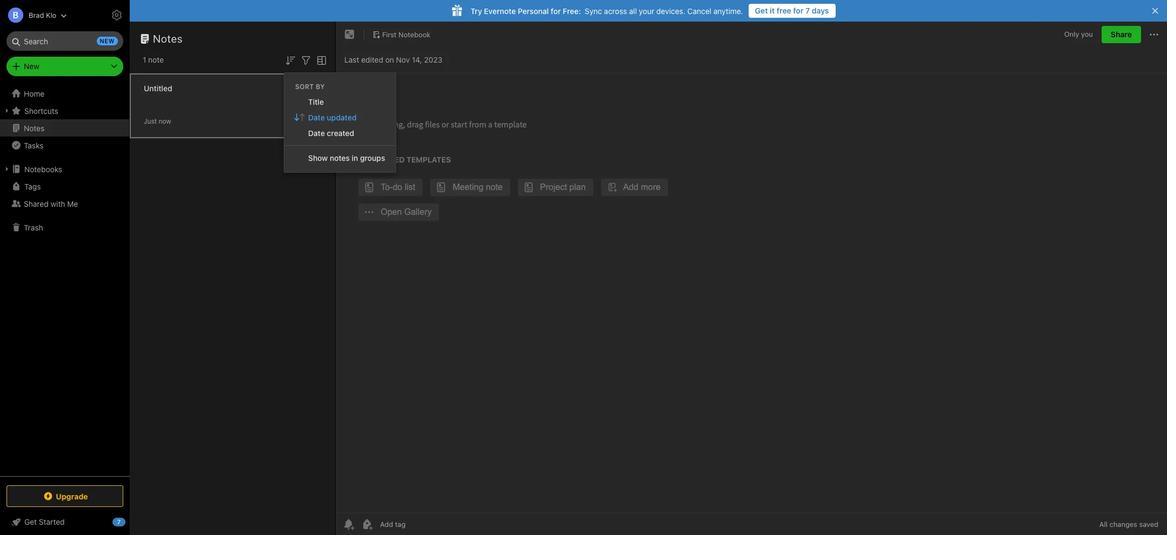 Task type: locate. For each thing, give the bounding box(es) containing it.
get it free for 7 days button
[[749, 4, 836, 18]]

get left started
[[24, 518, 37, 527]]

2 date from the top
[[308, 129, 325, 138]]

1 horizontal spatial notes
[[153, 32, 183, 45]]

show
[[308, 153, 328, 163]]

date inside date updated link
[[308, 113, 325, 122]]

for inside button
[[793, 6, 804, 15]]

note window element
[[336, 22, 1167, 536]]

1 horizontal spatial for
[[793, 6, 804, 15]]

with
[[51, 199, 65, 208]]

anytime.
[[714, 6, 743, 15]]

date down date updated
[[308, 129, 325, 138]]

date inside date created link
[[308, 129, 325, 138]]

get left it at right top
[[755, 6, 768, 15]]

your
[[639, 6, 654, 15]]

notes inside tree
[[24, 124, 44, 133]]

for
[[793, 6, 804, 15], [551, 6, 561, 15]]

View options field
[[313, 53, 328, 67]]

last edited on nov 14, 2023
[[344, 55, 443, 64]]

shortcuts button
[[0, 102, 129, 119]]

try evernote personal for free: sync across all your devices. cancel anytime.
[[471, 6, 743, 15]]

for right free
[[793, 6, 804, 15]]

updated
[[327, 113, 357, 122]]

add filters image
[[300, 54, 313, 67]]

date down the title
[[308, 113, 325, 122]]

evernote
[[484, 6, 516, 15]]

get inside "help and learning task checklist" field
[[24, 518, 37, 527]]

sort by
[[295, 83, 325, 91]]

expand notebooks image
[[3, 165, 11, 174]]

0 horizontal spatial for
[[551, 6, 561, 15]]

cancel
[[688, 6, 712, 15]]

get inside button
[[755, 6, 768, 15]]

changes
[[1110, 521, 1138, 529]]

new button
[[6, 57, 123, 76]]

only
[[1065, 30, 1080, 39]]

get
[[755, 6, 768, 15], [24, 518, 37, 527]]

tasks
[[24, 141, 43, 150]]

first notebook
[[382, 30, 431, 39]]

0 vertical spatial 7
[[806, 6, 810, 15]]

groups
[[360, 153, 385, 163]]

notes
[[153, 32, 183, 45], [24, 124, 44, 133]]

personal
[[518, 6, 549, 15]]

0 horizontal spatial get
[[24, 518, 37, 527]]

sync
[[585, 6, 602, 15]]

0 vertical spatial get
[[755, 6, 768, 15]]

just
[[144, 117, 157, 125]]

1 vertical spatial get
[[24, 518, 37, 527]]

free:
[[563, 6, 581, 15]]

last
[[344, 55, 359, 64]]

only you
[[1065, 30, 1093, 39]]

0 horizontal spatial notes
[[24, 124, 44, 133]]

trash
[[24, 223, 43, 232]]

for for 7
[[793, 6, 804, 15]]

1 vertical spatial date
[[308, 129, 325, 138]]

7
[[806, 6, 810, 15], [117, 519, 121, 526]]

brad klo
[[29, 11, 56, 19]]

across
[[604, 6, 627, 15]]

shared with me
[[24, 199, 78, 208]]

free
[[777, 6, 792, 15]]

click to collapse image
[[126, 516, 134, 529]]

more actions image
[[1148, 28, 1161, 41]]

7 left days
[[806, 6, 810, 15]]

1 vertical spatial notes
[[24, 124, 44, 133]]

days
[[812, 6, 829, 15]]

untitled
[[144, 84, 172, 93]]

sort
[[295, 83, 314, 91]]

notes up tasks
[[24, 124, 44, 133]]

first
[[382, 30, 397, 39]]

2 for from the left
[[551, 6, 561, 15]]

Note Editor text field
[[336, 74, 1167, 514]]

expand note image
[[343, 28, 356, 41]]

nov
[[396, 55, 410, 64]]

1 for from the left
[[793, 6, 804, 15]]

date for date updated
[[308, 113, 325, 122]]

1 horizontal spatial get
[[755, 6, 768, 15]]

add tag image
[[361, 519, 374, 532]]

klo
[[46, 11, 56, 19]]

get started
[[24, 518, 65, 527]]

tree
[[0, 85, 130, 476]]

all
[[629, 6, 637, 15]]

7 left click to collapse image on the bottom left of the page
[[117, 519, 121, 526]]

1 horizontal spatial 7
[[806, 6, 810, 15]]

notes link
[[0, 119, 129, 137]]

new
[[100, 37, 115, 44]]

try
[[471, 6, 482, 15]]

date created
[[308, 129, 354, 138]]

0 horizontal spatial 7
[[117, 519, 121, 526]]

notes up note
[[153, 32, 183, 45]]

add a reminder image
[[342, 519, 355, 532]]

for left free:
[[551, 6, 561, 15]]

notes
[[330, 153, 350, 163]]

created
[[327, 129, 354, 138]]

1 date from the top
[[308, 113, 325, 122]]

1 vertical spatial 7
[[117, 519, 121, 526]]

started
[[39, 518, 65, 527]]

now
[[159, 117, 171, 125]]

dropdown list menu
[[284, 94, 396, 166]]

0 vertical spatial date
[[308, 113, 325, 122]]

for for free:
[[551, 6, 561, 15]]

new search field
[[14, 31, 118, 51]]

date
[[308, 113, 325, 122], [308, 129, 325, 138]]



Task type: describe. For each thing, give the bounding box(es) containing it.
7 inside button
[[806, 6, 810, 15]]

just now
[[144, 117, 171, 125]]

1 note
[[143, 55, 164, 64]]

date created link
[[284, 125, 396, 141]]

notebooks link
[[0, 161, 129, 178]]

upgrade button
[[6, 486, 123, 508]]

date updated
[[308, 113, 357, 122]]

title link
[[284, 94, 396, 110]]

tree containing home
[[0, 85, 130, 476]]

in
[[352, 153, 358, 163]]

share
[[1111, 30, 1132, 39]]

Help and Learning task checklist field
[[0, 514, 130, 532]]

get for get it free for 7 days
[[755, 6, 768, 15]]

14,
[[412, 55, 422, 64]]

me
[[67, 199, 78, 208]]

More actions field
[[1148, 26, 1161, 43]]

tags button
[[0, 178, 129, 195]]

tasks button
[[0, 137, 129, 154]]

Account field
[[0, 4, 67, 26]]

by
[[316, 83, 325, 91]]

upgrade
[[56, 492, 88, 502]]

1
[[143, 55, 146, 64]]

7 inside "help and learning task checklist" field
[[117, 519, 121, 526]]

Add filters field
[[300, 53, 313, 67]]

share button
[[1102, 26, 1141, 43]]

shortcuts
[[24, 106, 58, 115]]

notebooks
[[24, 165, 62, 174]]

Search text field
[[14, 31, 116, 51]]

date for date created
[[308, 129, 325, 138]]

on
[[385, 55, 394, 64]]

title
[[308, 97, 324, 106]]

it
[[770, 6, 775, 15]]

note
[[148, 55, 164, 64]]

get for get started
[[24, 518, 37, 527]]

home
[[24, 89, 44, 98]]

trash link
[[0, 219, 129, 236]]

all changes saved
[[1100, 521, 1159, 529]]

tags
[[24, 182, 41, 191]]

edited
[[361, 55, 383, 64]]

settings image
[[110, 9, 123, 22]]

show notes in groups link
[[284, 150, 396, 166]]

shared
[[24, 199, 49, 208]]

you
[[1081, 30, 1093, 39]]

get it free for 7 days
[[755, 6, 829, 15]]

saved
[[1140, 521, 1159, 529]]

2023
[[424, 55, 443, 64]]

Add tag field
[[379, 520, 460, 530]]

devices.
[[657, 6, 686, 15]]

new
[[24, 62, 39, 71]]

notebook
[[399, 30, 431, 39]]

0 vertical spatial notes
[[153, 32, 183, 45]]

brad
[[29, 11, 44, 19]]

shared with me link
[[0, 195, 129, 213]]

show notes in groups
[[308, 153, 385, 163]]

all
[[1100, 521, 1108, 529]]

date updated link
[[284, 110, 396, 125]]

Sort options field
[[284, 53, 297, 67]]

first notebook button
[[369, 27, 434, 42]]

home link
[[0, 85, 130, 102]]



Task type: vqa. For each thing, say whether or not it's contained in the screenshot.
the bottom Date
yes



